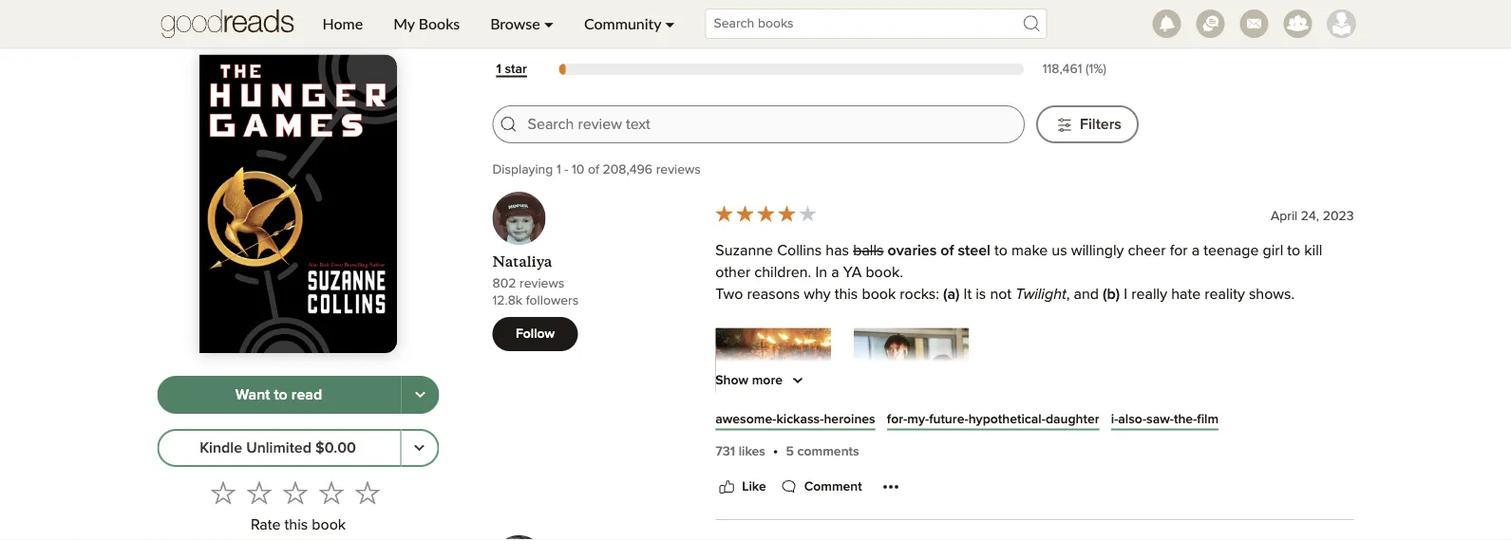 Task type: vqa. For each thing, say whether or not it's contained in the screenshot.
Tags:
no



Task type: describe. For each thing, give the bounding box(es) containing it.
eye-
[[890, 530, 919, 540]]

kickass-
[[776, 413, 824, 426]]

hate
[[1171, 288, 1201, 303]]

read
[[291, 387, 322, 403]]

cause
[[715, 530, 755, 540]]

reviews inside nataliya 802 reviews 12.8k followers
[[520, 278, 564, 291]]

yes, this book is full of imperfections. it often requires a strenuous suspension of disbelief. it can cause a painful amount of eye-rolling and shaking fist at the book pages. its style is choppy an
[[715, 508, 1350, 540]]

rating 0 out of 5 group
[[205, 475, 386, 511]]

collins
[[777, 244, 822, 259]]

book inside to make us willingly cheer for a teenage girl to kill other children. in a ya book. two reasons why this book rocks: (a) it is not twilight , and (b) i really hate reality shows.
[[862, 288, 896, 303]]

for-my-future-hypothetical-daughter link
[[887, 410, 1099, 429]]

731
[[715, 446, 735, 459]]

us
[[1052, 244, 1067, 259]]

show
[[715, 375, 748, 388]]

shows.
[[1249, 288, 1295, 303]]

stars
[[508, 17, 536, 31]]

disbelief.
[[1251, 508, 1310, 523]]

rate this book element
[[157, 475, 439, 540]]

of left steel
[[941, 244, 954, 259]]

to make us willingly cheer for a teenage girl to kill other children. in a ya book. two reasons why this book rocks: (a) it is not twilight , and (b) i really hate reality shows.
[[715, 244, 1322, 303]]

april 24, 2023
[[1271, 210, 1354, 223]]

i-also-saw-the-film
[[1111, 413, 1219, 426]]

is inside to make us willingly cheer for a teenage girl to kill other children. in a ya book. two reasons why this book rocks: (a) it is not twilight , and (b) i really hate reality shows.
[[976, 288, 986, 303]]

show more
[[715, 375, 783, 388]]

2023
[[1323, 210, 1354, 223]]

0 vertical spatial 1
[[496, 63, 501, 76]]

2
[[496, 17, 504, 31]]

comments
[[797, 446, 859, 459]]

2 horizontal spatial to
[[1287, 244, 1300, 259]]

saw-
[[1146, 413, 1174, 426]]

(2%)
[[1093, 17, 1117, 31]]

review by federico dn element
[[492, 536, 1354, 540]]

community ▾
[[584, 14, 675, 33]]

also-
[[1118, 413, 1146, 426]]

rate 5 out of 5 image
[[355, 481, 380, 505]]

802
[[492, 278, 516, 291]]

heroines
[[824, 413, 875, 426]]

displaying 1 - 10 of 208,496 reviews
[[492, 164, 701, 177]]

not
[[990, 288, 1012, 303]]

hypothetical-
[[968, 413, 1046, 426]]

future-
[[929, 413, 968, 426]]

rating 4 out of 5 image
[[713, 204, 818, 225]]

my-
[[907, 413, 929, 426]]

ovaries
[[888, 244, 937, 259]]

12.8k
[[492, 295, 522, 308]]

choppy
[[1269, 530, 1318, 540]]

rate 2 out of 5 image
[[247, 481, 272, 505]]

my
[[393, 14, 415, 33]]

fist
[[1049, 530, 1068, 540]]

the
[[1089, 530, 1110, 540]]

nataliya
[[492, 254, 552, 272]]

0 horizontal spatial is
[[811, 508, 822, 523]]

comment button
[[778, 476, 862, 499]]

rate this book
[[251, 518, 346, 533]]

214,909
[[1043, 17, 1089, 31]]

this for rate this book
[[285, 518, 308, 533]]

i
[[1124, 288, 1127, 303]]

suzanne collins has balls ovaries of steel
[[715, 244, 990, 259]]

awesome-
[[715, 413, 776, 426]]

of right full
[[849, 508, 862, 523]]

community
[[584, 14, 661, 33]]

awesome-kickass-heroines link
[[715, 410, 875, 429]]

home link
[[307, 0, 378, 47]]

and inside yes, this book is full of imperfections. it often requires a strenuous suspension of disbelief. it can cause a painful amount of eye-rolling and shaking fist at the book pages. its style is choppy an
[[964, 530, 990, 540]]

can
[[1326, 508, 1350, 523]]

a right in
[[831, 266, 839, 281]]

suspension
[[1154, 508, 1230, 523]]

likes
[[739, 446, 765, 459]]

5 comments
[[786, 446, 859, 459]]

kindle
[[200, 441, 242, 456]]

comment
[[804, 481, 862, 494]]

i-also-saw-the-film link
[[1111, 410, 1219, 429]]

star
[[505, 63, 527, 76]]

rate
[[251, 518, 281, 533]]

follow
[[516, 328, 555, 342]]

really
[[1131, 288, 1167, 303]]

Search by book title or ISBN text field
[[705, 9, 1047, 39]]

a right cause
[[759, 530, 767, 540]]

rate 3 out of 5 image
[[283, 481, 308, 505]]

requires
[[1014, 508, 1069, 523]]

like button
[[715, 476, 766, 499]]

to inside button
[[274, 387, 288, 403]]

,
[[1066, 288, 1070, 303]]

kill
[[1304, 244, 1322, 259]]

1 horizontal spatial 1
[[556, 164, 561, 177]]

style
[[1219, 530, 1250, 540]]

the-
[[1174, 413, 1197, 426]]

has
[[826, 244, 849, 259]]

it left often
[[964, 508, 972, 523]]



Task type: locate. For each thing, give the bounding box(es) containing it.
Search review text search field
[[528, 114, 1012, 136]]

books
[[419, 14, 460, 33]]

reviews up followers
[[520, 278, 564, 291]]

0 vertical spatial and
[[1074, 288, 1099, 303]]

number of ratings and percentage of total ratings element containing 118,461 (1%)
[[1039, 61, 1138, 79]]

and right ,
[[1074, 288, 1099, 303]]

1 number of ratings and percentage of total ratings element from the top
[[1039, 15, 1138, 33]]

0 vertical spatial reviews
[[656, 164, 701, 177]]

number of ratings and percentage of total ratings element for 2 stars
[[1039, 15, 1138, 33]]

yes,
[[715, 508, 742, 523]]

nataliya 802 reviews 12.8k followers
[[492, 254, 579, 308]]

▾ right stars
[[544, 14, 554, 33]]

and
[[1074, 288, 1099, 303], [964, 530, 990, 540]]

awesome-kickass-heroines
[[715, 413, 875, 426]]

this down like
[[746, 508, 769, 523]]

for-my-future-hypothetical-daughter
[[887, 413, 1099, 426]]

i-
[[1111, 413, 1118, 426]]

home image
[[161, 0, 294, 47]]

daughter
[[1046, 413, 1099, 426]]

-
[[564, 164, 568, 177]]

(b)
[[1103, 288, 1120, 303]]

browse ▾
[[490, 14, 554, 33]]

at
[[1072, 530, 1085, 540]]

unlimited
[[246, 441, 311, 456]]

None search field
[[690, 9, 1062, 39]]

followers
[[526, 295, 579, 308]]

118,461 (1%)
[[1043, 63, 1106, 76]]

1 left -
[[556, 164, 561, 177]]

1 vertical spatial is
[[811, 508, 822, 523]]

want to read button
[[157, 376, 401, 414]]

▾ right community
[[665, 14, 675, 33]]

1 horizontal spatial reviews
[[656, 164, 701, 177]]

home
[[322, 14, 363, 33]]

its
[[1200, 530, 1216, 540]]

to left read
[[274, 387, 288, 403]]

and inside to make us willingly cheer for a teenage girl to kill other children. in a ya book. two reasons why this book rocks: (a) it is not twilight , and (b) i really hate reality shows.
[[1074, 288, 1099, 303]]

2 number of ratings and percentage of total ratings element from the top
[[1039, 61, 1138, 79]]

book down the rate 4 out of 5 icon
[[312, 518, 346, 533]]

this inside yes, this book is full of imperfections. it often requires a strenuous suspension of disbelief. it can cause a painful amount of eye-rolling and shaking fist at the book pages. its style is choppy an
[[746, 508, 769, 523]]

reviews
[[656, 164, 701, 177], [520, 278, 564, 291]]

for
[[1170, 244, 1188, 259]]

0 horizontal spatial this
[[285, 518, 308, 533]]

rocks:
[[900, 288, 939, 303]]

a up at
[[1073, 508, 1081, 523]]

it inside to make us willingly cheer for a teenage girl to kill other children. in a ya book. two reasons why this book rocks: (a) it is not twilight , and (b) i really hate reality shows.
[[964, 288, 972, 303]]

suzanne
[[715, 244, 773, 259]]

1 vertical spatial 1
[[556, 164, 561, 177]]

rate 1 out of 5 image
[[211, 481, 236, 505]]

0 horizontal spatial and
[[964, 530, 990, 540]]

two
[[715, 288, 743, 303]]

this for yes, this book is full of imperfections. it often requires a strenuous suspension of disbelief. it can cause a painful amount of eye-rolling and shaking fist at the book pages. its style is choppy an
[[746, 508, 769, 523]]

willingly
[[1071, 244, 1124, 259]]

why
[[804, 288, 831, 303]]

of left the eye-
[[873, 530, 886, 540]]

community ▾ link
[[569, 0, 690, 47]]

this down ya
[[835, 288, 858, 303]]

teenage
[[1204, 244, 1259, 259]]

1
[[496, 63, 501, 76], [556, 164, 561, 177]]

shaking
[[993, 530, 1045, 540]]

my books
[[393, 14, 460, 33]]

$0.00
[[315, 441, 356, 456]]

it right (a)
[[964, 288, 972, 303]]

other
[[715, 266, 751, 281]]

to left kill
[[1287, 244, 1300, 259]]

displaying
[[492, 164, 553, 177]]

filters
[[1080, 117, 1121, 133]]

2 horizontal spatial is
[[1254, 530, 1265, 540]]

0 horizontal spatial ▾
[[544, 14, 554, 33]]

10
[[572, 164, 584, 177]]

▾
[[544, 14, 554, 33], [665, 14, 675, 33]]

1 vertical spatial and
[[964, 530, 990, 540]]

show more button
[[715, 370, 809, 393]]

book down book.
[[862, 288, 896, 303]]

reviews right 208,496
[[656, 164, 701, 177]]

nataliya link
[[492, 254, 552, 272]]

kindle unlimited $0.00
[[200, 441, 356, 456]]

2 vertical spatial is
[[1254, 530, 1265, 540]]

rate 4 out of 5 image
[[319, 481, 344, 505]]

0 vertical spatial number of ratings and percentage of total ratings element
[[1039, 15, 1138, 33]]

of up style
[[1234, 508, 1247, 523]]

like
[[742, 481, 766, 494]]

1 vertical spatial reviews
[[520, 278, 564, 291]]

731 likes button
[[715, 443, 765, 462]]

1 vertical spatial number of ratings and percentage of total ratings element
[[1039, 61, 1138, 79]]

full
[[826, 508, 845, 523]]

1 ▾ from the left
[[544, 14, 554, 33]]

want
[[235, 387, 270, 403]]

(a)
[[943, 288, 960, 303]]

number of ratings and percentage of total ratings element
[[1039, 15, 1138, 33], [1039, 61, 1138, 79]]

book.
[[866, 266, 903, 281]]

rolling
[[919, 530, 960, 540]]

review by nataliya element
[[492, 192, 1354, 540]]

april
[[1271, 210, 1298, 223]]

118,461
[[1043, 63, 1082, 76]]

2 horizontal spatial this
[[835, 288, 858, 303]]

5 comments button
[[786, 441, 859, 463]]

book up painful at right bottom
[[773, 508, 807, 523]]

1 star
[[496, 63, 527, 76]]

214,909 (2%)
[[1043, 17, 1117, 31]]

this right rate
[[285, 518, 308, 533]]

5
[[786, 446, 794, 459]]

1 horizontal spatial and
[[1074, 288, 1099, 303]]

imperfections.
[[866, 508, 960, 523]]

more
[[752, 375, 783, 388]]

1 horizontal spatial to
[[994, 244, 1008, 259]]

▾ for browse ▾
[[544, 14, 554, 33]]

number of ratings and percentage of total ratings element up (1%)
[[1039, 15, 1138, 33]]

0 horizontal spatial reviews
[[520, 278, 564, 291]]

book
[[862, 288, 896, 303], [773, 508, 807, 523], [312, 518, 346, 533], [1114, 530, 1148, 540]]

film
[[1197, 413, 1219, 426]]

1 horizontal spatial this
[[746, 508, 769, 523]]

book down the strenuous at the right of the page
[[1114, 530, 1148, 540]]

number of ratings and percentage of total ratings element containing 214,909 (2%)
[[1039, 15, 1138, 33]]

of right 10 on the top of page
[[588, 164, 599, 177]]

1 left star
[[496, 63, 501, 76]]

a right for
[[1192, 244, 1200, 259]]

1 horizontal spatial is
[[976, 288, 986, 303]]

in
[[815, 266, 827, 281]]

number of ratings and percentage of total ratings element for 1 star
[[1039, 61, 1138, 79]]

girl
[[1263, 244, 1283, 259]]

is right style
[[1254, 530, 1265, 540]]

▾ for community ▾
[[665, 14, 675, 33]]

painful
[[771, 530, 815, 540]]

0 horizontal spatial 1
[[496, 63, 501, 76]]

amount
[[819, 530, 869, 540]]

0 vertical spatial is
[[976, 288, 986, 303]]

number of ratings and percentage of total ratings element down 214,909 (2%)
[[1039, 61, 1138, 79]]

profile image for nataliya. image
[[492, 192, 546, 246]]

24,
[[1301, 210, 1319, 223]]

731 likes
[[715, 446, 765, 459]]

make
[[1011, 244, 1048, 259]]

cheer
[[1128, 244, 1166, 259]]

to right steel
[[994, 244, 1008, 259]]

and down often
[[964, 530, 990, 540]]

my books link
[[378, 0, 475, 47]]

profile image for bob builder. image
[[1327, 9, 1356, 38]]

is left full
[[811, 508, 822, 523]]

it left can
[[1314, 508, 1322, 523]]

this inside to make us willingly cheer for a teenage girl to kill other children. in a ya book. two reasons why this book rocks: (a) it is not twilight , and (b) i really hate reality shows.
[[835, 288, 858, 303]]

0 horizontal spatial to
[[274, 387, 288, 403]]

is left not
[[976, 288, 986, 303]]

for-
[[887, 413, 907, 426]]

want to read
[[235, 387, 322, 403]]

kindle unlimited $0.00 link
[[157, 429, 401, 467]]

2 ▾ from the left
[[665, 14, 675, 33]]

ya
[[843, 266, 862, 281]]

it
[[964, 288, 972, 303], [964, 508, 972, 523], [1314, 508, 1322, 523]]

1 horizontal spatial ▾
[[665, 14, 675, 33]]

children.
[[754, 266, 811, 281]]



